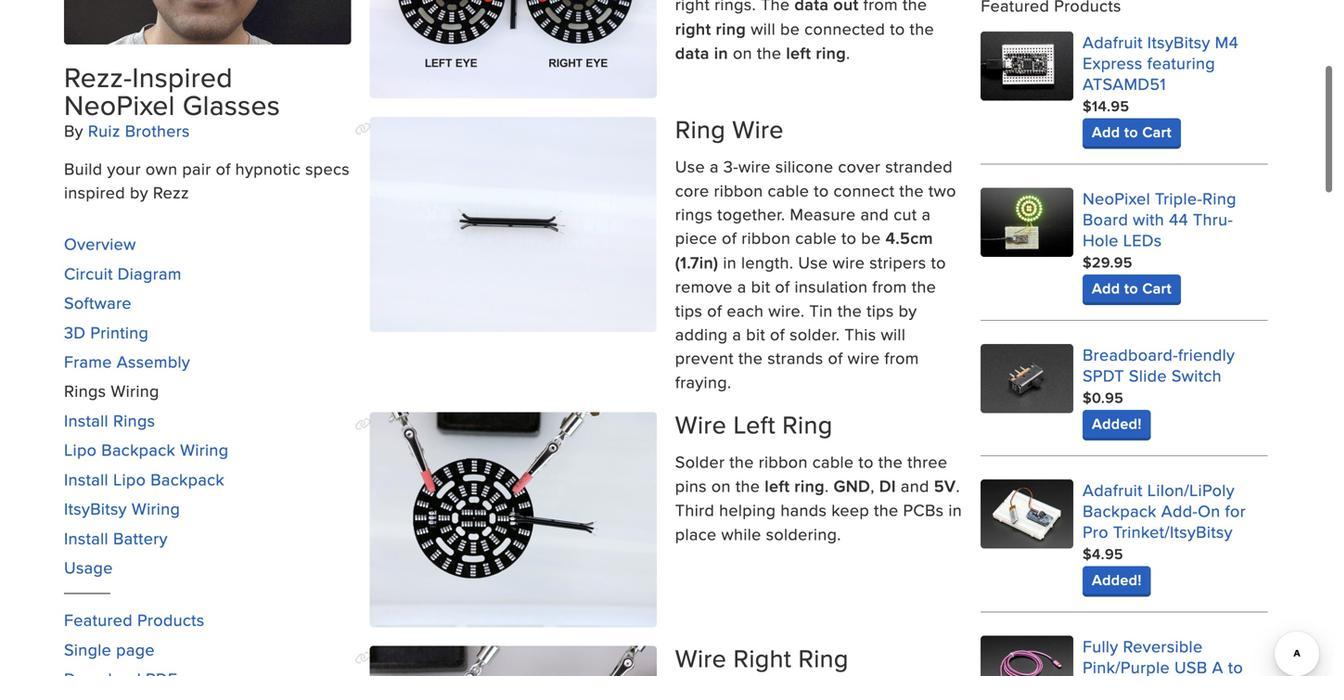 Task type: locate. For each thing, give the bounding box(es) containing it.
will right right
[[751, 17, 776, 40]]

bit down 'each'
[[746, 322, 765, 346]]

adafruit liion/lipoly backpack add-on for pro trinket/itsybitsy $4.95 added!
[[1083, 478, 1246, 591]]

to inside neopixel triple-ring board with 44 thru- hole leds $29.95 add to cart
[[1124, 277, 1138, 299]]

on
[[1198, 499, 1220, 523]]

ring right "44"
[[1202, 186, 1236, 210]]

itsybitsy left m4 at the right top
[[1147, 30, 1210, 54]]

0 vertical spatial in
[[714, 41, 728, 65]]

of inside "build your own pair of hypnotic specs inspired by rezz"
[[216, 157, 231, 180]]

wire left ring
[[675, 407, 833, 443]]

2 install from the top
[[64, 467, 109, 491]]

in
[[714, 41, 728, 65], [723, 250, 737, 274], [948, 498, 962, 522]]

on right data
[[733, 41, 752, 65]]

slide
[[1129, 363, 1167, 387]]

the up cut
[[899, 178, 924, 202]]

ring wire
[[675, 111, 784, 147]]

to down "$29.95"
[[1124, 277, 1138, 299]]

diagram
[[118, 262, 182, 285]]

leds
[[1123, 228, 1162, 252]]

by down stripers
[[899, 299, 917, 322]]

the up di
[[878, 450, 903, 474]]

tips up the adding
[[675, 299, 703, 322]]

in inside in length. use wire stripers to remove a bit of insulation from the tips of each wire. tin the tips by adding a bit of solder. this will prevent the strands of wire from fraying.
[[723, 250, 737, 274]]

cable
[[768, 178, 809, 202], [795, 226, 837, 250], [812, 450, 854, 474]]

1 vertical spatial add
[[1092, 277, 1120, 299]]

use up insulation
[[798, 250, 828, 274]]

2 vertical spatial install
[[64, 526, 109, 550]]

neopixel
[[64, 85, 175, 125], [1083, 186, 1150, 210]]

1 adafruit from the top
[[1083, 30, 1143, 54]]

lipo down install rings link
[[64, 438, 97, 462]]

1 vertical spatial will
[[881, 322, 906, 346]]

breadboard-
[[1083, 343, 1178, 366]]

1 vertical spatial cart
[[1142, 277, 1172, 299]]

frame
[[64, 350, 112, 373]]

2 tips from the left
[[867, 299, 894, 322]]

a up 'each'
[[737, 275, 746, 298]]

0 horizontal spatial and
[[860, 202, 889, 226]]

to inside the fully reversible pink/purple usb a to micro b cable - 1m long
[[1228, 655, 1243, 676]]

added! down $0.95
[[1092, 413, 1142, 434]]

wire down "ring wire"
[[738, 155, 771, 178]]

cable down silicone on the top
[[768, 178, 809, 202]]

0 vertical spatial add to cart link
[[1083, 118, 1181, 146]]

add to cart link down $14.95
[[1083, 118, 1181, 146]]

2 adafruit from the top
[[1083, 478, 1143, 502]]

1 vertical spatial added!
[[1092, 569, 1142, 591]]

prevent
[[675, 346, 734, 370]]

ring down connected
[[816, 41, 846, 65]]

guide tagline element
[[64, 157, 351, 204]]

0 horizontal spatial tips
[[675, 299, 703, 322]]

neopixel inside neopixel triple-ring board with 44 thru- hole leds $29.95 add to cart
[[1083, 186, 1150, 210]]

0 vertical spatial by
[[130, 180, 148, 204]]

1 vertical spatial itsybitsy
[[64, 497, 127, 521]]

install up the 'itsybitsy wiring' link
[[64, 467, 109, 491]]

added! link down $0.95
[[1083, 410, 1151, 438]]

ring right right
[[716, 17, 746, 41]]

added!
[[1092, 413, 1142, 434], [1092, 569, 1142, 591]]

overview link
[[64, 232, 136, 256]]

1 added! link from the top
[[1083, 410, 1151, 438]]

1 horizontal spatial itsybitsy
[[1147, 30, 1210, 54]]

0 vertical spatial on
[[733, 41, 752, 65]]

$4.95
[[1083, 543, 1123, 565]]

and
[[860, 202, 889, 226], [901, 474, 929, 498]]

each
[[727, 299, 764, 322]]

di
[[879, 474, 896, 498]]

page
[[116, 638, 155, 661]]

bit
[[751, 275, 770, 298], [746, 322, 765, 346]]

. inside left ring . gnd , di and 5v
[[825, 474, 829, 498]]

left inside right ring will be connected to the data in on the left ring .
[[786, 41, 811, 65]]

in down 5v
[[948, 498, 962, 522]]

the down wire left ring
[[729, 450, 754, 474]]

backpack up install lipo backpack link
[[101, 438, 175, 462]]

own
[[146, 157, 178, 180]]

1 vertical spatial by
[[899, 299, 917, 322]]

to right 'a'
[[1228, 655, 1243, 676]]

1 horizontal spatial ring
[[782, 407, 833, 443]]

and up pcbs on the bottom right
[[901, 474, 929, 498]]

install down rings wiring link
[[64, 409, 109, 432]]

0 horizontal spatial wire
[[675, 407, 727, 443]]

add to cart link down "$29.95"
[[1083, 274, 1181, 302]]

1 vertical spatial wiring
[[180, 438, 229, 462]]

1 horizontal spatial lipo
[[113, 467, 146, 491]]

ruiz brothers link
[[88, 119, 190, 142]]

atsamd51
[[1083, 72, 1166, 95]]

in right data
[[714, 41, 728, 65]]

cable up gnd
[[812, 450, 854, 474]]

. down connected
[[846, 41, 850, 65]]

wiring up install lipo backpack link
[[180, 438, 229, 462]]

.
[[846, 41, 850, 65], [825, 474, 829, 498], [956, 474, 960, 498]]

circuit diagram link
[[64, 262, 182, 285]]

a
[[710, 155, 719, 178], [922, 202, 931, 226], [737, 275, 746, 298], [732, 322, 741, 346]]

1 vertical spatial from
[[884, 346, 919, 370]]

0 horizontal spatial lipo
[[64, 438, 97, 462]]

2 vertical spatial ribbon
[[759, 450, 808, 474]]

0 horizontal spatial itsybitsy
[[64, 497, 127, 521]]

2 vertical spatial cable
[[812, 450, 854, 474]]

hands
[[781, 498, 827, 522]]

ring for left
[[794, 474, 825, 498]]

ring up "hands"
[[794, 474, 825, 498]]

fully reversible pink/purple usb a to micro b cable - 1m long
[[1083, 634, 1262, 676]]

by down your
[[130, 180, 148, 204]]

2 vertical spatial in
[[948, 498, 962, 522]]

ring for right
[[716, 17, 746, 41]]

of down together.
[[722, 226, 737, 250]]

adafruit inside "adafruit itsybitsy m4 express featuring atsamd51 $14.95 add to cart"
[[1083, 30, 1143, 54]]

rings
[[64, 379, 106, 403], [113, 409, 155, 432]]

2 added! link from the top
[[1083, 566, 1151, 594]]

wire up solder
[[675, 407, 727, 443]]

use inside in length. use wire stripers to remove a bit of insulation from the tips of each wire. tin the tips by adding a bit of solder. this will prevent the strands of wire from fraying.
[[798, 250, 828, 274]]

1 vertical spatial ring
[[1202, 186, 1236, 210]]

0 vertical spatial will
[[751, 17, 776, 40]]

0 vertical spatial wire
[[738, 155, 771, 178]]

two
[[928, 178, 956, 202]]

ring up 3-
[[675, 111, 726, 147]]

0 vertical spatial ribbon
[[714, 178, 763, 202]]

rezz
[[153, 180, 189, 204]]

ribbon down left
[[759, 450, 808, 474]]

1 cart from the top
[[1142, 121, 1172, 143]]

0 horizontal spatial use
[[675, 155, 705, 178]]

cable
[[1145, 676, 1189, 676]]

1 vertical spatial use
[[798, 250, 828, 274]]

wiring down "frame assembly" link at the bottom left of the page
[[111, 379, 159, 403]]

1 horizontal spatial by
[[899, 299, 917, 322]]

usb
[[1174, 655, 1207, 676]]

single page link
[[64, 638, 155, 661]]

0 vertical spatial cart
[[1142, 121, 1172, 143]]

usage link
[[64, 556, 113, 579]]

2 vertical spatial ring
[[794, 474, 825, 498]]

be up stripers
[[861, 226, 881, 250]]

to down $14.95
[[1124, 121, 1138, 143]]

-
[[1194, 676, 1199, 676]]

left up "hands"
[[765, 474, 790, 498]]

spdt
[[1083, 363, 1124, 387]]

in right (1.7in)
[[723, 250, 737, 274]]

1 tips from the left
[[675, 299, 703, 322]]

rings down frame
[[64, 379, 106, 403]]

1 vertical spatial added! link
[[1083, 566, 1151, 594]]

2 added! from the top
[[1092, 569, 1142, 591]]

length.
[[741, 250, 793, 274]]

2 horizontal spatial ring
[[1202, 186, 1236, 210]]

3 install from the top
[[64, 526, 109, 550]]

1 horizontal spatial wire
[[732, 111, 784, 147]]

left
[[786, 41, 811, 65], [765, 474, 790, 498]]

ribbon down 3-
[[714, 178, 763, 202]]

pcbs
[[903, 498, 944, 522]]

0 vertical spatial use
[[675, 155, 705, 178]]

. inside . third helping hands keep the pcbs in place while soldering.
[[956, 474, 960, 498]]

0 vertical spatial and
[[860, 202, 889, 226]]

add inside neopixel triple-ring board with 44 thru- hole leds $29.95 add to cart
[[1092, 277, 1120, 299]]

1 vertical spatial wire
[[833, 250, 865, 274]]

adafruit inside adafruit liion/lipoly backpack add-on for pro trinket/itsybitsy $4.95 added!
[[1083, 478, 1143, 502]]

printing
[[90, 320, 149, 344]]

1 vertical spatial add to cart link
[[1083, 274, 1181, 302]]

3d printing link
[[64, 320, 149, 344]]

. third helping hands keep the pcbs in place while soldering.
[[675, 474, 962, 546]]

of right 'pair'
[[216, 157, 231, 180]]

. right di
[[956, 474, 960, 498]]

1 vertical spatial in
[[723, 250, 737, 274]]

ring
[[675, 111, 726, 147], [1202, 186, 1236, 210], [782, 407, 833, 443]]

ring
[[716, 17, 746, 41], [816, 41, 846, 65], [794, 474, 825, 498]]

adafruit up pro
[[1083, 478, 1143, 502]]

1 horizontal spatial and
[[901, 474, 929, 498]]

1 horizontal spatial neopixel
[[1083, 186, 1150, 210]]

fully
[[1083, 634, 1118, 658]]

0 horizontal spatial be
[[780, 17, 800, 40]]

0 vertical spatial left
[[786, 41, 811, 65]]

wiring down install lipo backpack link
[[132, 497, 180, 521]]

0 vertical spatial neopixel
[[64, 85, 175, 125]]

0 horizontal spatial by
[[130, 180, 148, 204]]

to down 4.5cm
[[931, 250, 946, 274]]

0 vertical spatial added!
[[1092, 413, 1142, 434]]

inspired
[[64, 180, 125, 204]]

added! link down $4.95
[[1083, 566, 1151, 594]]

1 horizontal spatial tips
[[867, 299, 894, 322]]

0 vertical spatial added! link
[[1083, 410, 1151, 438]]

wire.
[[768, 299, 805, 322]]

backpack down lipo backpack wiring link
[[151, 467, 225, 491]]

0 horizontal spatial .
[[825, 474, 829, 498]]

2 horizontal spatial .
[[956, 474, 960, 498]]

0 vertical spatial add
[[1092, 121, 1120, 143]]

cover
[[838, 155, 881, 178]]

bit down length.
[[751, 275, 770, 298]]

to right connected
[[890, 17, 905, 40]]

0 vertical spatial ring
[[716, 17, 746, 41]]

2 vertical spatial ring
[[782, 407, 833, 443]]

1 vertical spatial be
[[861, 226, 881, 250]]

wire
[[732, 111, 784, 147], [675, 407, 727, 443]]

link image
[[355, 418, 371, 431], [355, 652, 371, 665]]

1 add to cart link from the top
[[1083, 118, 1181, 146]]

ring inside neopixel triple-ring board with 44 thru- hole leds $29.95 add to cart
[[1202, 186, 1236, 210]]

cut
[[894, 202, 917, 226]]

1 added! from the top
[[1092, 413, 1142, 434]]

. left gnd
[[825, 474, 829, 498]]

install lipo backpack link
[[64, 467, 225, 491]]

lipo up the 'itsybitsy wiring' link
[[113, 467, 146, 491]]

2 cart from the top
[[1142, 277, 1172, 299]]

wire inside use a 3-wire silicone cover stranded core ribbon cable to connect the two rings together. measure and cut a piece of ribbon cable to be
[[738, 155, 771, 178]]

added! down $4.95
[[1092, 569, 1142, 591]]

ribbon up length.
[[741, 226, 791, 250]]

adafruit for adafruit liion/lipoly backpack add-on for pro trinket/itsybitsy
[[1083, 478, 1143, 502]]

1 vertical spatial wire
[[675, 407, 727, 443]]

0 vertical spatial backpack
[[101, 438, 175, 462]]

of
[[216, 157, 231, 180], [722, 226, 737, 250], [775, 275, 790, 298], [707, 299, 722, 322], [770, 322, 785, 346], [828, 346, 843, 370]]

2 add to cart link from the top
[[1083, 274, 1181, 302]]

adafruit up atsamd51
[[1083, 30, 1143, 54]]

will right this at the right of the page
[[881, 322, 906, 346]]

cart inside neopixel triple-ring board with 44 thru- hole leds $29.95 add to cart
[[1142, 277, 1172, 299]]

1 vertical spatial neopixel
[[1083, 186, 1150, 210]]

1 vertical spatial rings
[[113, 409, 155, 432]]

2 vertical spatial backpack
[[1083, 499, 1157, 523]]

and down connect
[[860, 202, 889, 226]]

wire up insulation
[[833, 250, 865, 274]]

add down "$29.95"
[[1092, 277, 1120, 299]]

fraying.
[[675, 370, 731, 394]]

0 horizontal spatial on
[[711, 474, 731, 498]]

0 vertical spatial bit
[[751, 275, 770, 298]]

1 vertical spatial link image
[[355, 652, 371, 665]]

0 vertical spatial adafruit
[[1083, 30, 1143, 54]]

to up ,
[[859, 450, 874, 474]]

the down di
[[874, 498, 898, 522]]

2 add from the top
[[1092, 277, 1120, 299]]

install up usage
[[64, 526, 109, 550]]

1 vertical spatial on
[[711, 474, 731, 498]]

a right cut
[[922, 202, 931, 226]]

add to cart link for to
[[1083, 118, 1181, 146]]

by
[[130, 180, 148, 204], [899, 299, 917, 322]]

to
[[890, 17, 905, 40], [1124, 121, 1138, 143], [814, 178, 829, 202], [841, 226, 857, 250], [931, 250, 946, 274], [1124, 277, 1138, 299], [859, 450, 874, 474], [1228, 655, 1243, 676]]

specs
[[305, 157, 350, 180]]

0 vertical spatial rings
[[64, 379, 106, 403]]

featured
[[64, 608, 133, 632]]

led_pixels_ring two wire.jpg image
[[370, 117, 657, 332]]

1 horizontal spatial will
[[881, 322, 906, 346]]

on inside right ring will be connected to the data in on the left ring .
[[733, 41, 752, 65]]

1 horizontal spatial on
[[733, 41, 752, 65]]

0 horizontal spatial neopixel
[[64, 85, 175, 125]]

1 add from the top
[[1092, 121, 1120, 143]]

$29.95
[[1083, 251, 1132, 273]]

0 vertical spatial itsybitsy
[[1147, 30, 1210, 54]]

added! link
[[1083, 410, 1151, 438], [1083, 566, 1151, 594]]

$14.95
[[1083, 95, 1129, 117]]

breadboard-friendly spdt slide switch image
[[981, 344, 1073, 413]]

neopixel triple-ring board with 44 thru- hole leds link
[[1083, 186, 1236, 252]]

2 link image from the top
[[355, 652, 371, 665]]

will
[[751, 17, 776, 40], [881, 322, 906, 346]]

on right pins
[[711, 474, 731, 498]]

ribbon
[[714, 178, 763, 202], [741, 226, 791, 250], [759, 450, 808, 474]]

from
[[872, 275, 907, 298], [884, 346, 919, 370]]

0 vertical spatial be
[[780, 17, 800, 40]]

cable down 'measure'
[[795, 226, 837, 250]]

1 vertical spatial adafruit
[[1083, 478, 1143, 502]]

a
[[1212, 655, 1223, 676]]

wire up 3-
[[732, 111, 784, 147]]

0 vertical spatial from
[[872, 275, 907, 298]]

wire down this at the right of the page
[[848, 346, 880, 370]]

itsybitsy up 'install battery' link
[[64, 497, 127, 521]]

use up core
[[675, 155, 705, 178]]

long
[[1229, 676, 1262, 676]]

1 horizontal spatial use
[[798, 250, 828, 274]]

on inside solder the ribbon cable to the three pins on the
[[711, 474, 731, 498]]

2 vertical spatial wire
[[848, 346, 880, 370]]

1 horizontal spatial .
[[846, 41, 850, 65]]

0 vertical spatial lipo
[[64, 438, 97, 462]]

cart down 'leds'
[[1142, 277, 1172, 299]]

0 vertical spatial install
[[64, 409, 109, 432]]

build
[[64, 157, 102, 180]]

adafruit
[[1083, 30, 1143, 54], [1083, 478, 1143, 502]]

cart
[[1142, 121, 1172, 143], [1142, 277, 1172, 299]]

the
[[910, 17, 934, 40], [757, 41, 781, 65], [899, 178, 924, 202], [912, 275, 936, 298], [837, 299, 862, 322], [738, 346, 763, 370], [729, 450, 754, 474], [878, 450, 903, 474], [735, 474, 760, 498], [874, 498, 898, 522]]

be left connected
[[780, 17, 800, 40]]

pink/purple
[[1083, 655, 1170, 676]]

rings up lipo backpack wiring link
[[113, 409, 155, 432]]

1 vertical spatial install
[[64, 467, 109, 491]]

adafruit itsybitsy m4 express featuring atsamd51 link
[[1083, 30, 1238, 95]]

cart inside "adafruit itsybitsy m4 express featuring atsamd51 $14.95 add to cart"
[[1142, 121, 1172, 143]]

1 install from the top
[[64, 409, 109, 432]]

wire
[[738, 155, 771, 178], [833, 250, 865, 274], [848, 346, 880, 370]]

ribbon inside solder the ribbon cable to the three pins on the
[[759, 450, 808, 474]]

1 horizontal spatial be
[[861, 226, 881, 250]]

itsybitsy inside overview circuit diagram software 3d printing frame assembly rings wiring install rings lipo backpack wiring install lipo backpack itsybitsy wiring install battery usage
[[64, 497, 127, 521]]

ring up solder the ribbon cable to the three pins on the
[[782, 407, 833, 443]]

cart down atsamd51
[[1142, 121, 1172, 143]]

0 vertical spatial ring
[[675, 111, 726, 147]]

tips up this at the right of the page
[[867, 299, 894, 322]]

the up this at the right of the page
[[837, 299, 862, 322]]

backpack up $4.95
[[1083, 499, 1157, 523]]

add inside "adafruit itsybitsy m4 express featuring atsamd51 $14.95 add to cart"
[[1092, 121, 1120, 143]]

1 vertical spatial lipo
[[113, 467, 146, 491]]

1 vertical spatial and
[[901, 474, 929, 498]]

0 vertical spatial link image
[[355, 418, 371, 431]]

0 horizontal spatial will
[[751, 17, 776, 40]]

add down $14.95
[[1092, 121, 1120, 143]]

left down connected
[[786, 41, 811, 65]]



Task type: vqa. For each thing, say whether or not it's contained in the screenshot.
59 link
no



Task type: describe. For each thing, give the bounding box(es) containing it.
to inside in length. use wire stripers to remove a bit of insulation from the tips of each wire. tin the tips by adding a bit of solder. this will prevent the strands of wire from fraying.
[[931, 250, 946, 274]]

will inside in length. use wire stripers to remove a bit of insulation from the tips of each wire. tin the tips by adding a bit of solder. this will prevent the strands of wire from fraying.
[[881, 322, 906, 346]]

circuit
[[64, 262, 113, 285]]

0 horizontal spatial ring
[[675, 111, 726, 147]]

the inside use a 3-wire silicone cover stranded core ribbon cable to connect the two rings together. measure and cut a piece of ribbon cable to be
[[899, 178, 924, 202]]

guide information element
[[64, 0, 351, 204]]

the right data
[[757, 41, 781, 65]]

1 vertical spatial ribbon
[[741, 226, 791, 250]]

breadboard-friendly spdt slide switch link
[[1083, 343, 1235, 387]]

overview
[[64, 232, 136, 256]]

to inside right ring will be connected to the data in on the left ring .
[[890, 17, 905, 40]]

fully reversible pink/purple usb a to micro b cable image
[[981, 636, 1073, 676]]

rings wiring link
[[64, 379, 159, 403]]

44
[[1169, 207, 1188, 231]]

in inside . third helping hands keep the pcbs in place while soldering.
[[948, 498, 962, 522]]

1 vertical spatial left
[[765, 474, 790, 498]]

adafruit liion/lipoly backpack add-on for pro trinket/itsybitsy link
[[1083, 478, 1246, 543]]

gnd
[[834, 474, 870, 498]]

to inside "adafruit itsybitsy m4 express featuring atsamd51 $14.95 add to cart"
[[1124, 121, 1138, 143]]

the down stripers
[[912, 275, 936, 298]]

guide resources element
[[64, 599, 351, 676]]

a left 3-
[[710, 155, 719, 178]]

together.
[[717, 202, 785, 226]]

featuring
[[1147, 51, 1215, 75]]

for
[[1225, 499, 1246, 523]]

wire for 3-
[[738, 155, 771, 178]]

pair
[[182, 157, 211, 180]]

1m
[[1204, 676, 1224, 676]]

2 vertical spatial wiring
[[132, 497, 180, 521]]

glasses
[[183, 85, 280, 125]]

itsybitsy wiring link
[[64, 497, 180, 521]]

added! inside adafruit liion/lipoly backpack add-on for pro trinket/itsybitsy $4.95 added!
[[1092, 569, 1142, 591]]

stripers
[[869, 250, 926, 274]]

3-
[[723, 155, 738, 178]]

usage
[[64, 556, 113, 579]]

silicone
[[775, 155, 833, 178]]

solder.
[[790, 322, 840, 346]]

micro
[[1083, 676, 1125, 676]]

ruiz
[[88, 119, 120, 142]]

1 vertical spatial backpack
[[151, 467, 225, 491]]

to inside solder the ribbon cable to the three pins on the
[[859, 450, 874, 474]]

0 horizontal spatial rings
[[64, 379, 106, 403]]

0 vertical spatial wiring
[[111, 379, 159, 403]]

switch
[[1172, 363, 1222, 387]]

led_pixels_ring left wiring.jpg image
[[370, 413, 657, 628]]

3d
[[64, 320, 86, 344]]

added! inside 'breadboard-friendly spdt slide switch $0.95 added!'
[[1092, 413, 1142, 434]]

hypnotic
[[235, 157, 301, 180]]

products
[[137, 608, 205, 632]]

install rings link
[[64, 409, 155, 432]]

by
[[64, 119, 83, 142]]

in inside right ring will be connected to the data in on the left ring .
[[714, 41, 728, 65]]

inspired
[[132, 57, 233, 97]]

rings
[[675, 202, 713, 226]]

a down 'each'
[[732, 322, 741, 346]]

third
[[675, 498, 714, 522]]

build your own pair of hypnotic specs inspired by rezz
[[64, 157, 350, 204]]

add to cart link for leds
[[1083, 274, 1181, 302]]

and inside use a 3-wire silicone cover stranded core ribbon cable to connect the two rings together. measure and cut a piece of ribbon cable to be
[[860, 202, 889, 226]]

the inside . third helping hands keep the pcbs in place while soldering.
[[874, 498, 898, 522]]

and inside left ring . gnd , di and 5v
[[901, 474, 929, 498]]

to down 'measure'
[[841, 226, 857, 250]]

1 horizontal spatial rings
[[113, 409, 155, 432]]

the left the strands
[[738, 346, 763, 370]]

add-
[[1161, 499, 1198, 523]]

connected
[[804, 17, 885, 40]]

adding
[[675, 322, 728, 346]]

link image
[[355, 123, 371, 135]]

to up 'measure'
[[814, 178, 829, 202]]

measure
[[790, 202, 856, 226]]

breadboard-friendly spdt slide switch $0.95 added!
[[1083, 343, 1235, 434]]

guide navigation element
[[64, 223, 351, 676]]

of inside use a 3-wire silicone cover stranded core ribbon cable to connect the two rings together. measure and cut a piece of ribbon cable to be
[[722, 226, 737, 250]]

ring for wire left ring
[[782, 407, 833, 443]]

will inside right ring will be connected to the data in on the left ring .
[[751, 17, 776, 40]]

your
[[107, 157, 141, 180]]

the right connected
[[910, 17, 934, 40]]

backpack inside adafruit liion/lipoly backpack add-on for pro trinket/itsybitsy $4.95 added!
[[1083, 499, 1157, 523]]

ring for neopixel triple-ring board with 44 thru- hole leds $29.95 add to cart
[[1202, 186, 1236, 210]]

stranded
[[885, 155, 953, 178]]

be inside right ring will be connected to the data in on the left ring .
[[780, 17, 800, 40]]

of down remove
[[707, 299, 722, 322]]

software
[[64, 291, 132, 315]]

left
[[733, 407, 776, 443]]

software link
[[64, 291, 132, 315]]

guide pages element
[[64, 223, 351, 589]]

use a 3-wire silicone cover stranded core ribbon cable to connect the two rings together. measure and cut a piece of ribbon cable to be
[[675, 155, 956, 250]]

keep
[[831, 498, 869, 522]]

neopixel triple-ring board with 44 thru- hole leds $29.95 add to cart
[[1083, 186, 1236, 299]]

0 vertical spatial cable
[[768, 178, 809, 202]]

lipo backpack wiring link
[[64, 438, 229, 462]]

1 vertical spatial bit
[[746, 322, 765, 346]]

itsybitsy inside "adafruit itsybitsy m4 express featuring atsamd51 $14.95 add to cart"
[[1147, 30, 1210, 54]]

use inside use a 3-wire silicone cover stranded core ribbon cable to connect the two rings together. measure and cut a piece of ribbon cable to be
[[675, 155, 705, 178]]

adafruit for adafruit itsybitsy m4 express featuring atsamd51
[[1083, 30, 1143, 54]]

while
[[721, 522, 761, 546]]

core
[[675, 178, 709, 202]]

this
[[845, 322, 876, 346]]

brothers
[[125, 119, 190, 142]]

5v
[[934, 474, 956, 498]]

featured products single page
[[64, 608, 205, 661]]

4.5cm
[[885, 226, 933, 250]]

frame assembly link
[[64, 350, 190, 373]]

cable inside solder the ribbon cable to the three pins on the
[[812, 450, 854, 474]]

hole
[[1083, 228, 1119, 252]]

remove
[[675, 275, 733, 298]]

trinket/itsybitsy
[[1113, 520, 1233, 543]]

1 vertical spatial cable
[[795, 226, 837, 250]]

express
[[1083, 51, 1143, 75]]

friendly
[[1178, 343, 1235, 366]]

right ring will be connected to the data in on the left ring .
[[675, 17, 934, 65]]

board
[[1083, 207, 1128, 231]]

adafruit liion/lipoly backpack soldered onto a pro trinket, plugged into a solderless breadboard. image
[[981, 479, 1073, 549]]

data
[[675, 41, 709, 65]]

assembly
[[117, 350, 190, 373]]

adafruit itsybitsy m4 express featuring atsamd51 $14.95 add to cart
[[1083, 30, 1238, 143]]

thru-
[[1193, 207, 1233, 231]]

1 link image from the top
[[355, 418, 371, 431]]

of up 'wire.'
[[775, 275, 790, 298]]

battery
[[113, 526, 168, 550]]

4.5cm (1.7in)
[[675, 226, 933, 274]]

wire for use
[[833, 250, 865, 274]]

added! link for pro
[[1083, 566, 1151, 594]]

1 vertical spatial ring
[[816, 41, 846, 65]]

,
[[870, 474, 875, 498]]

right
[[675, 17, 711, 41]]

added! link for added!
[[1083, 410, 1151, 438]]

in length. use wire stripers to remove a bit of insulation from the tips of each wire. tin the tips by adding a bit of solder. this will prevent the strands of wire from fraying.
[[675, 250, 946, 394]]

the up helping
[[735, 474, 760, 498]]

place
[[675, 522, 717, 546]]

0 vertical spatial wire
[[732, 111, 784, 147]]

b
[[1129, 676, 1140, 676]]

by inside "build your own pair of hypnotic specs inspired by rezz"
[[130, 180, 148, 204]]

of down 'wire.'
[[770, 322, 785, 346]]

liion/lipoly
[[1147, 478, 1235, 502]]

pro
[[1083, 520, 1108, 543]]

(1.7in)
[[675, 250, 718, 274]]

of down solder.
[[828, 346, 843, 370]]

rezz-
[[64, 57, 132, 97]]

strands
[[767, 346, 823, 370]]

neopixel inside rezz-inspired neopixel glasses by ruiz brothers
[[64, 85, 175, 125]]

by inside in length. use wire stripers to remove a bit of insulation from the tips of each wire. tin the tips by adding a bit of solder. this will prevent the strands of wire from fraying.
[[899, 299, 917, 322]]

. inside right ring will be connected to the data in on the left ring .
[[846, 41, 850, 65]]

reversible
[[1123, 634, 1203, 658]]

install battery link
[[64, 526, 168, 550]]

be inside use a 3-wire silicone cover stranded core ribbon cable to connect the two rings together. measure and cut a piece of ribbon cable to be
[[861, 226, 881, 250]]



